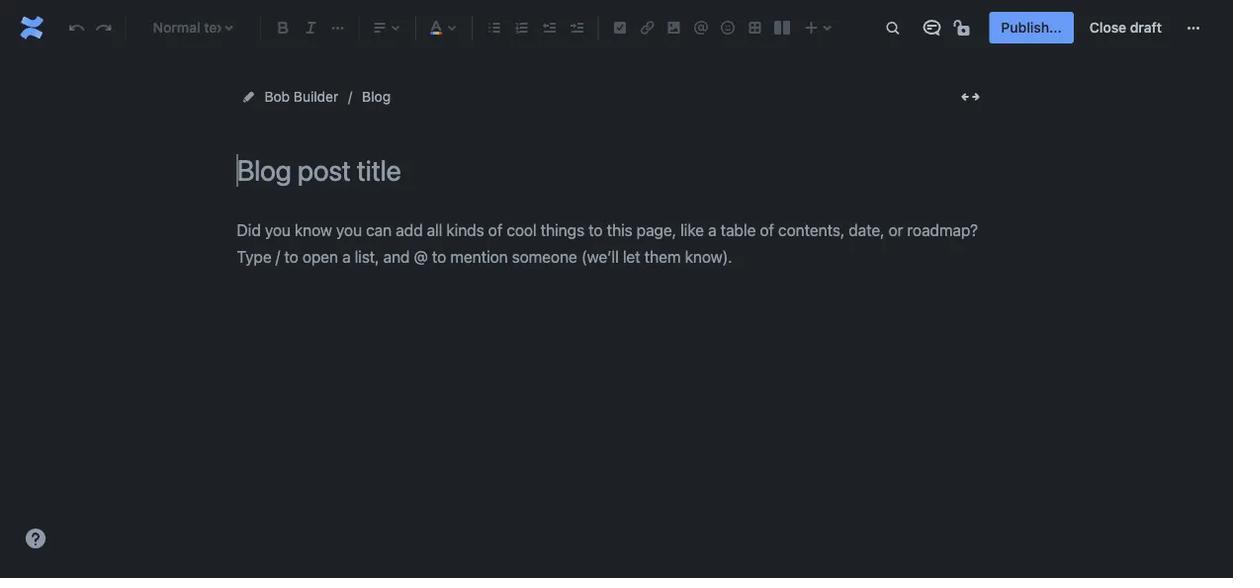 Task type: describe. For each thing, give the bounding box(es) containing it.
bullet list ⌘⇧8 image
[[483, 16, 506, 40]]

redo ⌘⇧z image
[[92, 16, 116, 40]]

italic ⌘i image
[[299, 16, 323, 40]]

bob builder
[[265, 89, 338, 105]]

undo ⌘z image
[[65, 16, 89, 40]]

publish...
[[1002, 19, 1062, 36]]

close
[[1090, 19, 1127, 36]]

emoji image
[[716, 16, 740, 40]]

mention image
[[689, 16, 713, 40]]

bob builder link
[[265, 85, 338, 109]]

Main content area, start typing to enter text. text field
[[237, 217, 989, 271]]

make page full-width image
[[959, 85, 983, 109]]

find and replace image
[[881, 16, 905, 40]]

more image
[[1182, 16, 1206, 40]]

table image
[[743, 16, 767, 40]]

more formatting image
[[326, 16, 350, 40]]

builder
[[294, 89, 338, 105]]

indent tab image
[[565, 16, 588, 40]]

blog link
[[362, 85, 391, 109]]



Task type: locate. For each thing, give the bounding box(es) containing it.
close draft button
[[1078, 12, 1174, 44]]

move this blog image
[[241, 89, 257, 105]]

bold ⌘b image
[[271, 16, 295, 40]]

layouts image
[[770, 16, 794, 40]]

bob
[[265, 89, 290, 105]]

numbered list ⌘⇧7 image
[[510, 16, 534, 40]]

comment icon image
[[920, 16, 944, 40]]

action item image
[[609, 16, 632, 40]]

link image
[[636, 16, 659, 40]]

no restrictions image
[[952, 16, 976, 40]]

close draft
[[1090, 19, 1162, 36]]

help image
[[24, 527, 47, 551]]

blog
[[362, 89, 391, 105]]

confluence image
[[16, 12, 47, 44], [16, 12, 47, 44]]

draft
[[1131, 19, 1162, 36]]

outdent ⇧tab image
[[537, 16, 561, 40]]

Blog post title text field
[[237, 154, 989, 187]]

publish... button
[[990, 12, 1074, 44]]

add image, video, or file image
[[662, 16, 686, 40]]



Task type: vqa. For each thing, say whether or not it's contained in the screenshot.
Emoji image
yes



